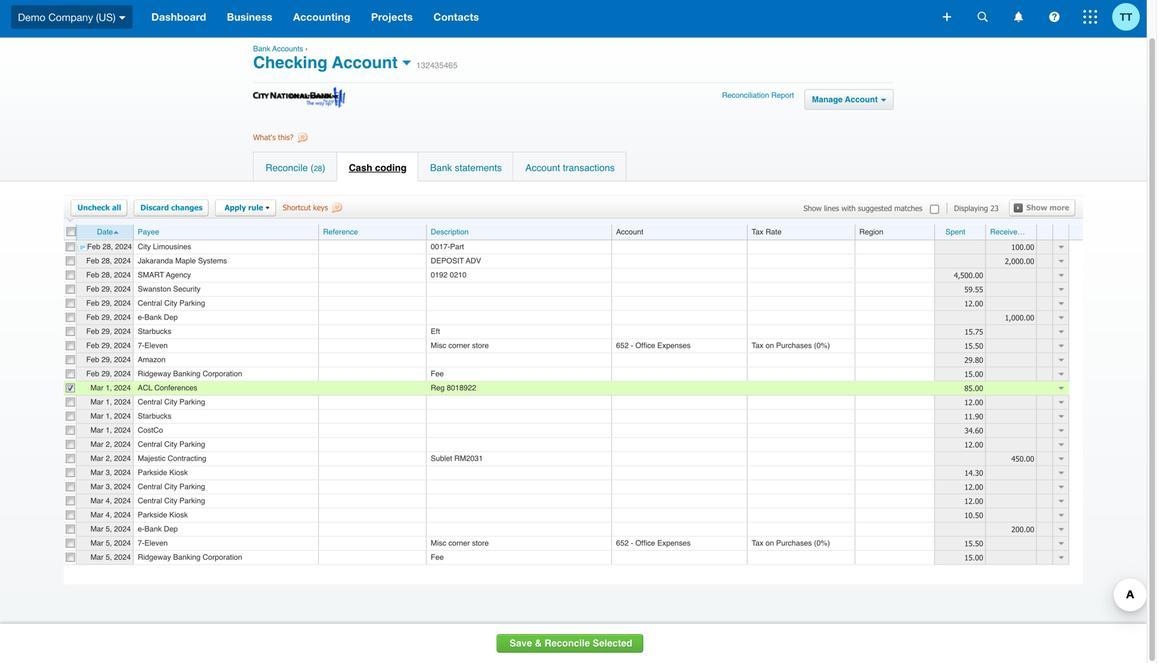 Task type: describe. For each thing, give the bounding box(es) containing it.
- for feb 29, 2024 7-eleven
[[631, 341, 634, 350]]

1,000.00
[[1005, 313, 1035, 322]]

11.90
[[965, 412, 984, 421]]

reconcile
[[545, 638, 590, 649]]

misc for feb 29, 2024 7-eleven
[[431, 341, 447, 350]]

with
[[842, 204, 856, 213]]

feb 28, 2024 jakaranda maple systems
[[86, 257, 227, 265]]

suggested
[[858, 204, 893, 213]]

fee for mar 5, 2024 ridgeway banking corporation
[[431, 553, 444, 562]]

2024 for mar 1, 2024 starbucks
[[114, 412, 131, 421]]

2024 for mar 3, 2024 central city parking
[[114, 483, 131, 491]]

450.00
[[1012, 454, 1035, 464]]

starbucks for 11.90
[[138, 412, 172, 421]]

misc corner store for mar 5, 2024 7-eleven
[[431, 539, 489, 548]]

shortcut
[[283, 203, 311, 212]]

2024 for feb 29, 2024 swanston security
[[114, 285, 131, 293]]

rule
[[248, 203, 263, 212]]

28, for feb 28, 2024 smart agency
[[101, 271, 112, 279]]

2024 for mar 2, 2024 majestic contracting
[[114, 454, 131, 463]]

12.00 for mar 1, 2024 central city parking
[[965, 398, 984, 407]]

34.60
[[965, 426, 984, 435]]

28, for feb 28, 2024
[[103, 242, 113, 251]]

e- for 200.00
[[138, 525, 145, 534]]

more
[[1050, 203, 1070, 212]]

652 - office expenses for mar 5, 2024 7-eleven
[[616, 539, 691, 548]]

show lines with suggested matches
[[804, 204, 923, 213]]

5, for 15.00
[[106, 553, 112, 562]]

city for mar 1, 2024
[[164, 398, 177, 406]]

apply rule
[[225, 203, 263, 212]]

28
[[314, 164, 322, 173]]

4, for 12.00
[[106, 497, 112, 505]]

0192
[[431, 271, 448, 279]]

shortcut keys
[[283, 203, 328, 212]]

mar for mar 2, 2024 central city parking
[[90, 440, 104, 449]]

2,000.00
[[1005, 257, 1035, 266]]

8018922
[[447, 384, 476, 392]]

bank left statements
[[430, 162, 452, 173]]

discard
[[141, 203, 169, 212]]

2024 for feb 29, 2024 ridgeway banking corporation
[[114, 370, 131, 378]]

7- for mar 5, 2024
[[138, 539, 145, 548]]

mar 2, 2024 majestic contracting
[[90, 454, 207, 463]]

city for mar 2, 2024
[[164, 440, 177, 449]]

expenses for mar 5, 2024 7-eleven
[[658, 539, 691, 548]]

parking for mar 1, 2024 central city parking
[[180, 398, 205, 406]]

23
[[991, 204, 999, 213]]

2024 for feb 28, 2024 smart agency
[[114, 271, 131, 279]]

29, for 15.75
[[101, 327, 112, 336]]

2024 for mar 4, 2024 central city parking
[[114, 497, 131, 505]]

eleven for mar 5, 2024 7-eleven
[[145, 539, 168, 548]]

deposit
[[431, 257, 464, 265]]

652 - office expenses for feb 29, 2024 7-eleven
[[616, 341, 691, 350]]

displaying 23
[[955, 204, 999, 213]]

mar 1, 2024 starbucks
[[90, 412, 172, 421]]

2024 for feb 29, 2024 7-eleven
[[114, 341, 131, 350]]

changes
[[171, 203, 203, 212]]

4,500.00
[[954, 271, 984, 280]]

›
[[305, 44, 308, 53]]

fee for feb 29, 2024 ridgeway banking corporation
[[431, 370, 444, 378]]

85.00
[[965, 384, 984, 393]]

reconcile ( 28 )
[[266, 162, 326, 173]]

3, for 12.00
[[106, 483, 112, 491]]

kiosk for 10.50
[[169, 511, 188, 519]]

manage
[[812, 95, 843, 104]]

displaying
[[955, 204, 989, 213]]

2024 for feb 29, 2024 amazon
[[114, 355, 131, 364]]

mar 3, 2024 central city parking
[[90, 483, 205, 491]]

mar 5, 2024 ridgeway banking corporation
[[90, 553, 242, 562]]

tax rate
[[752, 228, 782, 236]]

reconciliation
[[722, 91, 770, 100]]

save & reconcile selected
[[510, 638, 633, 649]]

4, for 10.50
[[106, 511, 112, 519]]

central for mar 3, 2024
[[138, 483, 162, 491]]

expenses for feb 29, 2024 7-eleven
[[658, 341, 691, 350]]

parkside for 10.50
[[138, 511, 167, 519]]

uncheck all link
[[75, 199, 128, 217]]

2024 for mar 5, 2024 e-bank dep
[[114, 525, 131, 534]]

statements
[[455, 162, 502, 173]]

ridgeway for feb 29, 2024
[[138, 370, 171, 378]]

date
[[97, 228, 113, 236]]

central for mar 4, 2024
[[138, 497, 162, 505]]

coding
[[375, 162, 407, 173]]

city for mar 4, 2024
[[164, 497, 177, 505]]

accounts
[[272, 44, 303, 53]]

limousines
[[153, 242, 191, 251]]

12.00 for mar 2, 2024 central city parking
[[965, 440, 984, 449]]

mar 1, 2024 costco
[[90, 426, 163, 435]]

business
[[227, 11, 273, 23]]

bank statements link
[[419, 153, 513, 181]]

systems
[[198, 257, 227, 265]]

2024 for mar 1, 2024 central city parking
[[114, 398, 131, 406]]

mar for mar 3, 2024 parkside kiosk
[[90, 468, 104, 477]]

feb for 15.00
[[86, 370, 99, 378]]

costco
[[138, 426, 163, 435]]

mar for mar 1, 2024 starbucks
[[90, 412, 104, 421]]

contracting
[[168, 454, 207, 463]]

59.55
[[965, 285, 984, 294]]

29, for 12.00
[[101, 299, 112, 308]]

mar for mar 4, 2024 central city parking
[[90, 497, 104, 505]]

tax for feb 29, 2024 7-eleven
[[752, 341, 764, 350]]

report
[[772, 91, 794, 100]]

100.00
[[1012, 242, 1035, 252]]

corporation for mar 5, 2024 ridgeway banking corporation
[[203, 553, 242, 562]]

29, for 29.80
[[101, 355, 112, 364]]

14.30
[[965, 468, 984, 478]]

city for mar 3, 2024
[[164, 483, 177, 491]]

comments image
[[77, 242, 87, 251]]

parking for mar 3, 2024 central city parking
[[180, 483, 205, 491]]

15.75
[[965, 327, 984, 336]]

reconcile (
[[266, 162, 314, 173]]

uncheck
[[78, 203, 110, 212]]

save & reconcile selected link
[[497, 635, 644, 653]]

200.00
[[1012, 525, 1035, 534]]

svg image inside demo company (us) popup button
[[119, 16, 126, 19]]

lines
[[825, 204, 840, 213]]

smart
[[138, 271, 164, 279]]

show more link
[[1014, 199, 1077, 217]]

feb for 15.75
[[86, 327, 99, 336]]

dashboard
[[151, 11, 206, 23]]

deposit adv
[[431, 257, 481, 265]]

apply
[[225, 203, 246, 212]]

demo
[[18, 11, 45, 23]]

dep for 200.00
[[164, 525, 178, 534]]

show more
[[1027, 203, 1070, 212]]

transactions
[[563, 162, 615, 173]]

save
[[510, 638, 532, 649]]

)
[[322, 162, 326, 173]]

2024 for feb 29, 2024 starbucks
[[114, 327, 131, 336]]

2024 for feb 28, 2024 jakaranda maple systems
[[114, 257, 131, 265]]

mar for mar 1, 2024 central city parking
[[90, 398, 104, 406]]

purchases for mar 5, 2024 7-eleven
[[777, 539, 812, 548]]

what's this? link
[[253, 133, 310, 145]]

parkside for 14.30
[[138, 468, 167, 477]]

banking for mar 5, 2024 ridgeway banking corporation
[[173, 553, 201, 562]]

29.80
[[965, 355, 984, 365]]

parking for feb 29, 2024 central city parking
[[180, 299, 205, 308]]

feb for 15.50
[[86, 341, 99, 350]]

1 tax from the top
[[752, 228, 764, 236]]

0192 0210
[[431, 271, 467, 279]]

0210
[[450, 271, 467, 279]]

store for mar 5, 2024 7-eleven
[[472, 539, 489, 548]]

show for show lines with suggested matches
[[804, 204, 822, 213]]

1, for 34.60
[[106, 426, 112, 435]]

feb 29, 2024 ridgeway banking corporation
[[86, 370, 242, 378]]

tt button
[[1113, 0, 1147, 38]]

cash coding
[[349, 162, 407, 173]]

28, for feb 28, 2024 jakaranda maple systems
[[101, 257, 112, 265]]



Task type: vqa. For each thing, say whether or not it's contained in the screenshot.


Task type: locate. For each thing, give the bounding box(es) containing it.
1 central from the top
[[138, 299, 162, 308]]

1 vertical spatial tax
[[752, 341, 764, 350]]

dashboard link
[[141, 0, 217, 38]]

1 vertical spatial kiosk
[[169, 511, 188, 519]]

business button
[[217, 0, 283, 38]]

1 3, from the top
[[106, 468, 112, 477]]

reg 8018922
[[431, 384, 476, 392]]

2 kiosk from the top
[[169, 511, 188, 519]]

parkside down majestic
[[138, 468, 167, 477]]

0 vertical spatial misc corner store
[[431, 341, 489, 350]]

1 vertical spatial 15.50
[[965, 539, 984, 548]]

11 mar from the top
[[90, 525, 104, 534]]

29, down feb 28, 2024 smart agency
[[101, 285, 112, 293]]

2024
[[115, 242, 132, 251], [114, 257, 131, 265], [114, 271, 131, 279], [114, 285, 131, 293], [114, 299, 131, 308], [114, 313, 131, 322], [114, 327, 131, 336], [114, 341, 131, 350], [114, 355, 131, 364], [114, 370, 131, 378], [114, 384, 131, 392], [114, 398, 131, 406], [114, 412, 131, 421], [114, 426, 131, 435], [114, 440, 131, 449], [114, 454, 131, 463], [114, 468, 131, 477], [114, 483, 131, 491], [114, 497, 131, 505], [114, 511, 131, 519], [114, 525, 131, 534], [114, 539, 131, 548], [114, 553, 131, 562]]

2024 down the feb 28, 2024
[[114, 257, 131, 265]]

2 12.00 from the top
[[965, 398, 984, 407]]

selected
[[593, 638, 633, 649]]

-
[[631, 341, 634, 350], [631, 539, 634, 548]]

0 vertical spatial tax
[[752, 228, 764, 236]]

account transactions link
[[514, 153, 627, 181]]

12.00 down 14.30
[[965, 483, 984, 492]]

agency
[[166, 271, 191, 279]]

(0%) for feb 29, 2024 7-eleven
[[814, 341, 830, 350]]

3 mar from the top
[[90, 412, 104, 421]]

Show lines with suggested matches checkbox
[[926, 205, 944, 214]]

0 vertical spatial 7-
[[138, 341, 145, 350]]

2 parkside from the top
[[138, 511, 167, 519]]

29, up the feb 29, 2024 amazon
[[101, 341, 112, 350]]

central down costco
[[138, 440, 162, 449]]

bank down mar 4, 2024 parkside kiosk on the left of page
[[145, 525, 162, 534]]

purchases for feb 29, 2024 7-eleven
[[777, 341, 812, 350]]

0 vertical spatial banking
[[173, 370, 201, 378]]

1 vertical spatial on
[[766, 539, 774, 548]]

e-
[[138, 313, 145, 322], [138, 525, 145, 534]]

2024 for mar 3, 2024 parkside kiosk
[[114, 468, 131, 477]]

7- up amazon
[[138, 341, 145, 350]]

15.50 down the 10.50
[[965, 539, 984, 548]]

29,
[[101, 285, 112, 293], [101, 299, 112, 308], [101, 313, 112, 322], [101, 327, 112, 336], [101, 341, 112, 350], [101, 355, 112, 364], [101, 370, 112, 378]]

10 mar from the top
[[90, 511, 104, 519]]

2 expenses from the top
[[658, 539, 691, 548]]

15.00
[[965, 370, 984, 379], [965, 553, 984, 562]]

feb for 4,500.00
[[86, 271, 99, 279]]

1 eleven from the top
[[145, 341, 168, 350]]

1 vertical spatial office
[[636, 539, 656, 548]]

ridgeway for mar 5, 2024
[[138, 553, 171, 562]]

1 29, from the top
[[101, 285, 112, 293]]

2 vertical spatial 5,
[[106, 553, 112, 562]]

mar 3, 2024 parkside kiosk
[[90, 468, 188, 477]]

2,
[[106, 440, 112, 449], [106, 454, 112, 463]]

feb 29, 2024 starbucks
[[86, 327, 172, 336]]

account
[[332, 53, 398, 72], [845, 95, 878, 104], [526, 162, 560, 173], [616, 228, 644, 236]]

1, up mar 1, 2024 starbucks
[[106, 398, 112, 406]]

3 12.00 from the top
[[965, 440, 984, 449]]

0 vertical spatial 28,
[[103, 242, 113, 251]]

feb 29, 2024 amazon
[[86, 355, 166, 364]]

132435465
[[416, 61, 458, 70]]

1 vertical spatial ridgeway
[[138, 553, 171, 562]]

0 vertical spatial -
[[631, 341, 634, 350]]

mar 5, 2024 7-eleven
[[90, 539, 168, 548]]

1 banking from the top
[[173, 370, 201, 378]]

5 12.00 from the top
[[965, 497, 984, 506]]

1 corporation from the top
[[203, 370, 242, 378]]

1, up mar 1, 2024 costco
[[106, 412, 112, 421]]

cash coding link
[[337, 153, 418, 181]]

2024 up feb 28, 2024 smart agency
[[115, 242, 132, 251]]

city
[[138, 242, 151, 251], [164, 299, 177, 308], [164, 398, 177, 406], [164, 440, 177, 449], [164, 483, 177, 491], [164, 497, 177, 505]]

1 kiosk from the top
[[169, 468, 188, 477]]

2 corporation from the top
[[203, 553, 242, 562]]

1 vertical spatial e-
[[138, 525, 145, 534]]

2 - from the top
[[631, 539, 634, 548]]

on for feb 29, 2024 7-eleven
[[766, 341, 774, 350]]

misc for mar 5, 2024 7-eleven
[[431, 539, 447, 548]]

2024 for mar 5, 2024 7-eleven
[[114, 539, 131, 548]]

1, down the feb 29, 2024 amazon
[[106, 384, 112, 392]]

2024 up mar 4, 2024 parkside kiosk on the left of page
[[114, 497, 131, 505]]

show
[[1027, 203, 1048, 212], [804, 204, 822, 213]]

28,
[[103, 242, 113, 251], [101, 257, 112, 265], [101, 271, 112, 279]]

4 parking from the top
[[180, 483, 205, 491]]

652
[[616, 341, 629, 350], [616, 539, 629, 548]]

acl
[[138, 384, 152, 392]]

tax on purchases (0%) for feb 29, 2024 7-eleven
[[752, 341, 830, 350]]

2024 up mar 1, 2024 starbucks
[[114, 398, 131, 406]]

2 tax from the top
[[752, 341, 764, 350]]

apply rule button
[[215, 203, 272, 212]]

2 office from the top
[[636, 539, 656, 548]]

7- for feb 29, 2024
[[138, 341, 145, 350]]

reconciliation report
[[722, 91, 794, 100]]

2024 for feb 29, 2024 central city parking
[[114, 299, 131, 308]]

&
[[535, 638, 542, 649]]

4 central from the top
[[138, 483, 162, 491]]

1 vertical spatial tax on purchases (0%)
[[752, 539, 830, 548]]

652 for feb 29, 2024 7-eleven
[[616, 341, 629, 350]]

sublet rm2031
[[431, 454, 483, 463]]

eft
[[431, 327, 440, 336]]

1, for 85.00
[[106, 384, 112, 392]]

4 1, from the top
[[106, 426, 112, 435]]

1 vertical spatial fee
[[431, 553, 444, 562]]

12.00 up the "11.90"
[[965, 398, 984, 407]]

0 horizontal spatial show
[[804, 204, 822, 213]]

amazon
[[138, 355, 166, 364]]

feb for 59.55
[[86, 285, 99, 293]]

city down the conferences
[[164, 398, 177, 406]]

1 (0%) from the top
[[814, 341, 830, 350]]

corner for feb 29, 2024 7-eleven
[[449, 341, 470, 350]]

discard changes link
[[138, 199, 210, 217]]

2 tax on purchases (0%) from the top
[[752, 539, 830, 548]]

2, for mar 2, 2024 majestic contracting
[[106, 454, 112, 463]]

all
[[112, 203, 121, 212]]

1 ridgeway from the top
[[138, 370, 171, 378]]

4,
[[106, 497, 112, 505], [106, 511, 112, 519]]

4 mar from the top
[[90, 426, 104, 435]]

12.00 down "59.55"
[[965, 299, 984, 308]]

e- down mar 4, 2024 parkside kiosk on the left of page
[[138, 525, 145, 534]]

- for mar 5, 2024 7-eleven
[[631, 539, 634, 548]]

2024 down the feb 29, 2024 amazon
[[114, 370, 131, 378]]

2 2, from the top
[[106, 454, 112, 463]]

mar for mar 1, 2024 costco
[[90, 426, 104, 435]]

2 1, from the top
[[106, 398, 112, 406]]

reconciliation report link
[[722, 91, 794, 100]]

2024 for feb 28, 2024
[[115, 242, 132, 251]]

dep
[[164, 313, 178, 322], [164, 525, 178, 534]]

2024 up mar 5, 2024 e-bank dep
[[114, 511, 131, 519]]

1 on from the top
[[766, 341, 774, 350]]

central down swanston
[[138, 299, 162, 308]]

shortcut keys link
[[283, 203, 345, 215]]

0 vertical spatial parkside
[[138, 468, 167, 477]]

manage account
[[812, 95, 878, 104]]

15.50 up 29.80 on the right bottom of page
[[965, 341, 984, 351]]

e- down the feb 29, 2024 central city parking
[[138, 313, 145, 322]]

1 652 from the top
[[616, 341, 629, 350]]

2024 up mar 1, 2024 costco
[[114, 412, 131, 421]]

1 2, from the top
[[106, 440, 112, 449]]

0 vertical spatial eleven
[[145, 341, 168, 350]]

2 vertical spatial 28,
[[101, 271, 112, 279]]

2 misc from the top
[[431, 539, 447, 548]]

1 - from the top
[[631, 341, 634, 350]]

3 5, from the top
[[106, 553, 112, 562]]

1 15.00 from the top
[[965, 370, 984, 379]]

mar for mar 5, 2024 7-eleven
[[90, 539, 104, 548]]

0 vertical spatial e-
[[138, 313, 145, 322]]

ridgeway down amazon
[[138, 370, 171, 378]]

office
[[636, 341, 656, 350], [636, 539, 656, 548]]

2 dep from the top
[[164, 525, 178, 534]]

parking for mar 4, 2024 central city parking
[[180, 497, 205, 505]]

checking
[[253, 53, 328, 72]]

2 vertical spatial tax
[[752, 539, 764, 548]]

2024 down mar 3, 2024 parkside kiosk on the bottom of page
[[114, 483, 131, 491]]

feb for 29.80
[[86, 355, 99, 364]]

swanston
[[138, 285, 171, 293]]

1 expenses from the top
[[658, 341, 691, 350]]

3 parking from the top
[[180, 440, 205, 449]]

1 purchases from the top
[[777, 341, 812, 350]]

central for mar 2, 2024
[[138, 440, 162, 449]]

2 store from the top
[[472, 539, 489, 548]]

starbucks for 15.75
[[138, 327, 172, 336]]

29, up feb 29, 2024 7-eleven
[[101, 327, 112, 336]]

1 parkside from the top
[[138, 468, 167, 477]]

part
[[450, 242, 464, 251]]

mar for mar 1, 2024 acl conferences
[[90, 384, 104, 392]]

0 vertical spatial (0%)
[[814, 341, 830, 350]]

1 vertical spatial purchases
[[777, 539, 812, 548]]

mar 4, 2024 parkside kiosk
[[90, 511, 188, 519]]

3, down mar 3, 2024 parkside kiosk on the bottom of page
[[106, 483, 112, 491]]

15.50 for mar 5, 2024 7-eleven
[[965, 539, 984, 548]]

0 vertical spatial 652
[[616, 341, 629, 350]]

1 vertical spatial dep
[[164, 525, 178, 534]]

2 3, from the top
[[106, 483, 112, 491]]

1 vertical spatial eleven
[[145, 539, 168, 548]]

2024 up the feb 29, 2024 amazon
[[114, 341, 131, 350]]

1 vertical spatial banking
[[173, 553, 201, 562]]

dep down the feb 29, 2024 central city parking
[[164, 313, 178, 322]]

(us)
[[96, 11, 116, 23]]

1 652 - office expenses from the top
[[616, 341, 691, 350]]

2 central from the top
[[138, 398, 162, 406]]

1 mar from the top
[[90, 384, 104, 392]]

1 vertical spatial (0%)
[[814, 539, 830, 548]]

this?
[[278, 133, 294, 142]]

projects
[[371, 11, 413, 23]]

what's this?
[[253, 133, 294, 142]]

3 tax from the top
[[752, 539, 764, 548]]

parking for mar 2, 2024 central city parking
[[180, 440, 205, 449]]

5, for 15.50
[[106, 539, 112, 548]]

2024 for mar 1, 2024 acl conferences
[[114, 384, 131, 392]]

0 vertical spatial purchases
[[777, 341, 812, 350]]

city down security
[[164, 299, 177, 308]]

3, up mar 3, 2024 central city parking
[[106, 468, 112, 477]]

1 vertical spatial corner
[[449, 539, 470, 548]]

bank accounts ›
[[253, 44, 310, 53]]

bank down the feb 29, 2024 central city parking
[[145, 313, 162, 322]]

1 vertical spatial 15.00
[[965, 553, 984, 562]]

1 15.50 from the top
[[965, 341, 984, 351]]

banking down mar 5, 2024 e-bank dep
[[173, 553, 201, 562]]

dep up mar 5, 2024 ridgeway banking corporation
[[164, 525, 178, 534]]

29, up feb 29, 2024 e-bank dep
[[101, 299, 112, 308]]

2024 down mar 1, 2024 starbucks
[[114, 426, 131, 435]]

city up mar 4, 2024 central city parking
[[164, 483, 177, 491]]

8 mar from the top
[[90, 483, 104, 491]]

29, for 15.50
[[101, 341, 112, 350]]

15.00 down the 10.50
[[965, 553, 984, 562]]

feb 28, 2024
[[87, 242, 132, 251]]

starbucks up costco
[[138, 412, 172, 421]]

5 central from the top
[[138, 497, 162, 505]]

5, down mar 5, 2024 e-bank dep
[[106, 539, 112, 548]]

1 misc from the top
[[431, 341, 447, 350]]

2024 up mar 5, 2024 7-eleven
[[114, 525, 131, 534]]

parkside down mar 4, 2024 central city parking
[[138, 511, 167, 519]]

1 vertical spatial corporation
[[203, 553, 242, 562]]

2 15.50 from the top
[[965, 539, 984, 548]]

1 vertical spatial 7-
[[138, 539, 145, 548]]

mar 2, 2024 central city parking
[[90, 440, 205, 449]]

2 29, from the top
[[101, 299, 112, 308]]

1 1, from the top
[[106, 384, 112, 392]]

3, for 14.30
[[106, 468, 112, 477]]

7 29, from the top
[[101, 370, 112, 378]]

bank left the accounts
[[253, 44, 271, 53]]

1, down mar 1, 2024 starbucks
[[106, 426, 112, 435]]

0 vertical spatial misc
[[431, 341, 447, 350]]

feb 28, 2024 smart agency
[[86, 271, 191, 279]]

12.00 for mar 4, 2024 central city parking
[[965, 497, 984, 506]]

0 vertical spatial expenses
[[658, 341, 691, 350]]

3 1, from the top
[[106, 412, 112, 421]]

0 horizontal spatial svg image
[[119, 16, 126, 19]]

3 29, from the top
[[101, 313, 112, 322]]

starbucks down feb 29, 2024 e-bank dep
[[138, 327, 172, 336]]

5, up mar 5, 2024 7-eleven
[[106, 525, 112, 534]]

12 mar from the top
[[90, 539, 104, 548]]

kiosk
[[169, 468, 188, 477], [169, 511, 188, 519]]

show for show more
[[1027, 203, 1048, 212]]

0 vertical spatial on
[[766, 341, 774, 350]]

0 vertical spatial office
[[636, 341, 656, 350]]

city for feb 29, 2024
[[164, 299, 177, 308]]

1 tax on purchases (0%) from the top
[[752, 341, 830, 350]]

mar 1, 2024 central city parking
[[90, 398, 205, 406]]

0 vertical spatial starbucks
[[138, 327, 172, 336]]

12.00 for mar 3, 2024 central city parking
[[965, 483, 984, 492]]

7 mar from the top
[[90, 468, 104, 477]]

keys
[[313, 203, 328, 212]]

2024 up feb 29, 2024 starbucks
[[114, 313, 131, 322]]

show left lines
[[804, 204, 822, 213]]

svg image
[[1084, 10, 1098, 24], [1015, 12, 1024, 22], [1050, 12, 1060, 22], [943, 13, 952, 21]]

0017-
[[431, 242, 450, 251]]

2 eleven from the top
[[145, 539, 168, 548]]

0 vertical spatial 5,
[[106, 525, 112, 534]]

1 4, from the top
[[106, 497, 112, 505]]

4, up mar 5, 2024 e-bank dep
[[106, 511, 112, 519]]

0 vertical spatial 3,
[[106, 468, 112, 477]]

kiosk down mar 4, 2024 central city parking
[[169, 511, 188, 519]]

3 central from the top
[[138, 440, 162, 449]]

2 starbucks from the top
[[138, 412, 172, 421]]

1 vertical spatial 3,
[[106, 483, 112, 491]]

1 vertical spatial 5,
[[106, 539, 112, 548]]

2024 up feb 29, 2024 swanston security
[[114, 271, 131, 279]]

6 mar from the top
[[90, 454, 104, 463]]

city down payee
[[138, 242, 151, 251]]

city down mar 3, 2024 central city parking
[[164, 497, 177, 505]]

majestic
[[138, 454, 166, 463]]

7- down mar 5, 2024 e-bank dep
[[138, 539, 145, 548]]

29, down the feb 29, 2024 amazon
[[101, 370, 112, 378]]

central down acl
[[138, 398, 162, 406]]

2024 down mar 5, 2024 7-eleven
[[114, 553, 131, 562]]

1 horizontal spatial svg image
[[978, 12, 988, 22]]

2, for mar 2, 2024 central city parking
[[106, 440, 112, 449]]

2024 up mar 3, 2024 parkside kiosk on the bottom of page
[[114, 454, 131, 463]]

2 banking from the top
[[173, 553, 201, 562]]

0 vertical spatial corner
[[449, 341, 470, 350]]

0 vertical spatial 652 - office expenses
[[616, 341, 691, 350]]

2 5, from the top
[[106, 539, 112, 548]]

1 vertical spatial parkside
[[138, 511, 167, 519]]

office for mar 5, 2024 7-eleven
[[636, 539, 656, 548]]

misc corner store
[[431, 341, 489, 350], [431, 539, 489, 548]]

show left more at the right top of page
[[1027, 203, 1048, 212]]

0 vertical spatial store
[[472, 341, 489, 350]]

2024 for mar 1, 2024 costco
[[114, 426, 131, 435]]

2 e- from the top
[[138, 525, 145, 534]]

3,
[[106, 468, 112, 477], [106, 483, 112, 491]]

feb for 12.00
[[86, 299, 99, 308]]

2 15.00 from the top
[[965, 553, 984, 562]]

5 parking from the top
[[180, 497, 205, 505]]

2024 up mar 3, 2024 central city parking
[[114, 468, 131, 477]]

1 vertical spatial -
[[631, 539, 634, 548]]

0 vertical spatial ridgeway
[[138, 370, 171, 378]]

1 dep from the top
[[164, 313, 178, 322]]

1 fee from the top
[[431, 370, 444, 378]]

tax on purchases (0%) for mar 5, 2024 7-eleven
[[752, 539, 830, 548]]

description
[[431, 228, 469, 236]]

svg image
[[978, 12, 988, 22], [119, 16, 126, 19]]

0 vertical spatial 15.50
[[965, 341, 984, 351]]

1 vertical spatial 4,
[[106, 511, 112, 519]]

0 vertical spatial 15.00
[[965, 370, 984, 379]]

tax
[[752, 228, 764, 236], [752, 341, 764, 350], [752, 539, 764, 548]]

maple
[[175, 257, 196, 265]]

1 vertical spatial 28,
[[101, 257, 112, 265]]

kiosk down contracting
[[169, 468, 188, 477]]

2024 down mar 1, 2024 costco
[[114, 440, 131, 449]]

2 652 - office expenses from the top
[[616, 539, 691, 548]]

12.00 down 34.60
[[965, 440, 984, 449]]

eleven up mar 5, 2024 ridgeway banking corporation
[[145, 539, 168, 548]]

eleven up amazon
[[145, 341, 168, 350]]

0 vertical spatial 2,
[[106, 440, 112, 449]]

2 parking from the top
[[180, 398, 205, 406]]

1 vertical spatial 2,
[[106, 454, 112, 463]]

29, down feb 29, 2024 7-eleven
[[101, 355, 112, 364]]

eleven for feb 29, 2024 7-eleven
[[145, 341, 168, 350]]

1 e- from the top
[[138, 313, 145, 322]]

29, up feb 29, 2024 starbucks
[[101, 313, 112, 322]]

1 7- from the top
[[138, 341, 145, 350]]

29, for 59.55
[[101, 285, 112, 293]]

dep for 1,000.00
[[164, 313, 178, 322]]

1 office from the top
[[636, 341, 656, 350]]

2024 left acl
[[114, 384, 131, 392]]

ridgeway down mar 5, 2024 7-eleven
[[138, 553, 171, 562]]

0 vertical spatial 4,
[[106, 497, 112, 505]]

e- for 1,000.00
[[138, 313, 145, 322]]

15.50
[[965, 341, 984, 351], [965, 539, 984, 548]]

1 vertical spatial misc
[[431, 539, 447, 548]]

2 mar from the top
[[90, 398, 104, 406]]

5 mar from the top
[[90, 440, 104, 449]]

1 horizontal spatial show
[[1027, 203, 1048, 212]]

2 (0%) from the top
[[814, 539, 830, 548]]

conferences
[[154, 384, 197, 392]]

4 29, from the top
[[101, 327, 112, 336]]

1 vertical spatial store
[[472, 539, 489, 548]]

0 vertical spatial corporation
[[203, 370, 242, 378]]

2 on from the top
[[766, 539, 774, 548]]

mar for mar 3, 2024 central city parking
[[90, 483, 104, 491]]

tt
[[1120, 11, 1133, 23]]

region
[[860, 228, 884, 236]]

1, for 11.90
[[106, 412, 112, 421]]

1 store from the top
[[472, 341, 489, 350]]

2 corner from the top
[[449, 539, 470, 548]]

0 vertical spatial fee
[[431, 370, 444, 378]]

1 12.00 from the top
[[965, 299, 984, 308]]

2024 for mar 5, 2024 ridgeway banking corporation
[[114, 553, 131, 562]]

expenses
[[658, 341, 691, 350], [658, 539, 691, 548]]

mar
[[90, 384, 104, 392], [90, 398, 104, 406], [90, 412, 104, 421], [90, 426, 104, 435], [90, 440, 104, 449], [90, 454, 104, 463], [90, 468, 104, 477], [90, 483, 104, 491], [90, 497, 104, 505], [90, 511, 104, 519], [90, 525, 104, 534], [90, 539, 104, 548], [90, 553, 104, 562]]

spent
[[946, 228, 966, 236]]

1 5, from the top
[[106, 525, 112, 534]]

652 for mar 5, 2024 7-eleven
[[616, 539, 629, 548]]

central down mar 3, 2024 central city parking
[[138, 497, 162, 505]]

1 vertical spatial starbucks
[[138, 412, 172, 421]]

2024 up feb 29, 2024 e-bank dep
[[114, 299, 131, 308]]

2 purchases from the top
[[777, 539, 812, 548]]

15.00 for mar 5, 2024 ridgeway banking corporation
[[965, 553, 984, 562]]

misc corner store for feb 29, 2024 7-eleven
[[431, 341, 489, 350]]

1, for 12.00
[[106, 398, 112, 406]]

what's
[[253, 133, 276, 142]]

kiosk for 14.30
[[169, 468, 188, 477]]

2024 down feb 29, 2024 7-eleven
[[114, 355, 131, 364]]

2 misc corner store from the top
[[431, 539, 489, 548]]

checking account
[[253, 53, 398, 72]]

tax for mar 5, 2024 7-eleven
[[752, 539, 764, 548]]

banking for feb 29, 2024 ridgeway banking corporation
[[173, 370, 201, 378]]

2024 for mar 4, 2024 parkside kiosk
[[114, 511, 131, 519]]

feb 29, 2024 swanston security
[[86, 285, 201, 293]]

5 29, from the top
[[101, 341, 112, 350]]

mar 5, 2024 e-bank dep
[[90, 525, 178, 534]]

1 starbucks from the top
[[138, 327, 172, 336]]

mar 4, 2024 central city parking
[[90, 497, 205, 505]]

2 7- from the top
[[138, 539, 145, 548]]

banking up the conferences
[[173, 370, 201, 378]]

0 vertical spatial kiosk
[[169, 468, 188, 477]]

1 vertical spatial 652 - office expenses
[[616, 539, 691, 548]]

12.00 up the 10.50
[[965, 497, 984, 506]]

city up contracting
[[164, 440, 177, 449]]

2 4, from the top
[[106, 511, 112, 519]]

0 vertical spatial dep
[[164, 313, 178, 322]]

mar for mar 4, 2024 parkside kiosk
[[90, 511, 104, 519]]

1 vertical spatial misc corner store
[[431, 539, 489, 548]]

6 29, from the top
[[101, 355, 112, 364]]

2024 for feb 29, 2024 e-bank dep
[[114, 313, 131, 322]]

9 mar from the top
[[90, 497, 104, 505]]

reference
[[323, 228, 358, 236]]

5, down mar 5, 2024 7-eleven
[[106, 553, 112, 562]]

0 vertical spatial tax on purchases (0%)
[[752, 341, 830, 350]]

2024 down mar 5, 2024 e-bank dep
[[114, 539, 131, 548]]

1 vertical spatial 652
[[616, 539, 629, 548]]

1 vertical spatial expenses
[[658, 539, 691, 548]]

2024 down feb 28, 2024 smart agency
[[114, 285, 131, 293]]

15.50 for feb 29, 2024 7-eleven
[[965, 341, 984, 351]]

1 misc corner store from the top
[[431, 341, 489, 350]]

2024 up feb 29, 2024 7-eleven
[[114, 327, 131, 336]]

on for mar 5, 2024 7-eleven
[[766, 539, 774, 548]]

central for feb 29, 2024
[[138, 299, 162, 308]]

1 parking from the top
[[180, 299, 205, 308]]

corporation
[[203, 370, 242, 378], [203, 553, 242, 562]]

2 fee from the top
[[431, 553, 444, 562]]

2 ridgeway from the top
[[138, 553, 171, 562]]

uncheck all
[[78, 203, 121, 212]]

15.00 down 29.80 on the right bottom of page
[[965, 370, 984, 379]]

central up mar 4, 2024 central city parking
[[138, 483, 162, 491]]

4, up mar 4, 2024 parkside kiosk on the left of page
[[106, 497, 112, 505]]

13 mar from the top
[[90, 553, 104, 562]]

2024 for mar 2, 2024 central city parking
[[114, 440, 131, 449]]

4 12.00 from the top
[[965, 483, 984, 492]]

mar for mar 5, 2024 ridgeway banking corporation
[[90, 553, 104, 562]]



